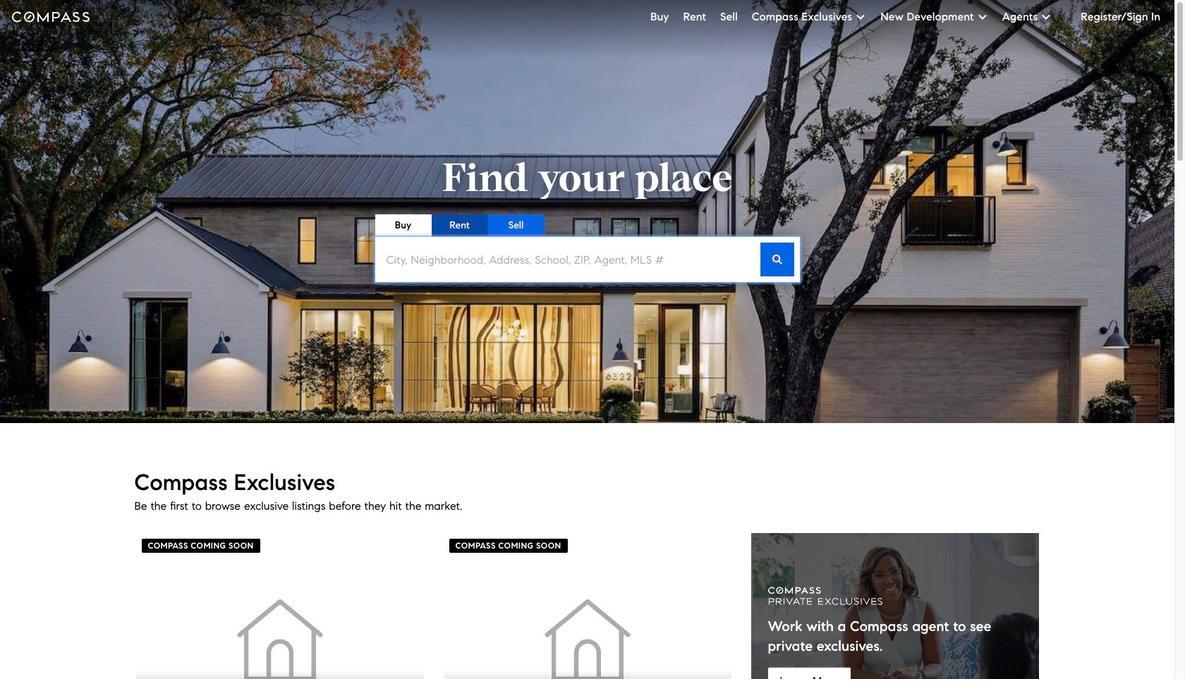 Task type: vqa. For each thing, say whether or not it's contained in the screenshot.
second  image
yes



Task type: locate. For each thing, give the bounding box(es) containing it.
1  image from the left
[[208, 587, 352, 680]]

None radio
[[431, 215, 488, 237]]

1 horizontal spatial  image
[[515, 587, 659, 680]]

None radio
[[375, 215, 431, 237], [488, 215, 544, 237], [375, 215, 431, 237], [488, 215, 544, 237]]

option group
[[375, 215, 544, 237]]

svg image
[[768, 587, 882, 606]]

0 horizontal spatial  image
[[208, 587, 352, 680]]

 image
[[208, 587, 352, 680], [515, 587, 659, 680]]

city, zip, address, school text field
[[381, 243, 732, 277]]



Task type: describe. For each thing, give the bounding box(es) containing it.
private exclusive image
[[751, 533, 1039, 680]]

2  image from the left
[[515, 587, 659, 680]]

search image
[[772, 254, 783, 265]]



